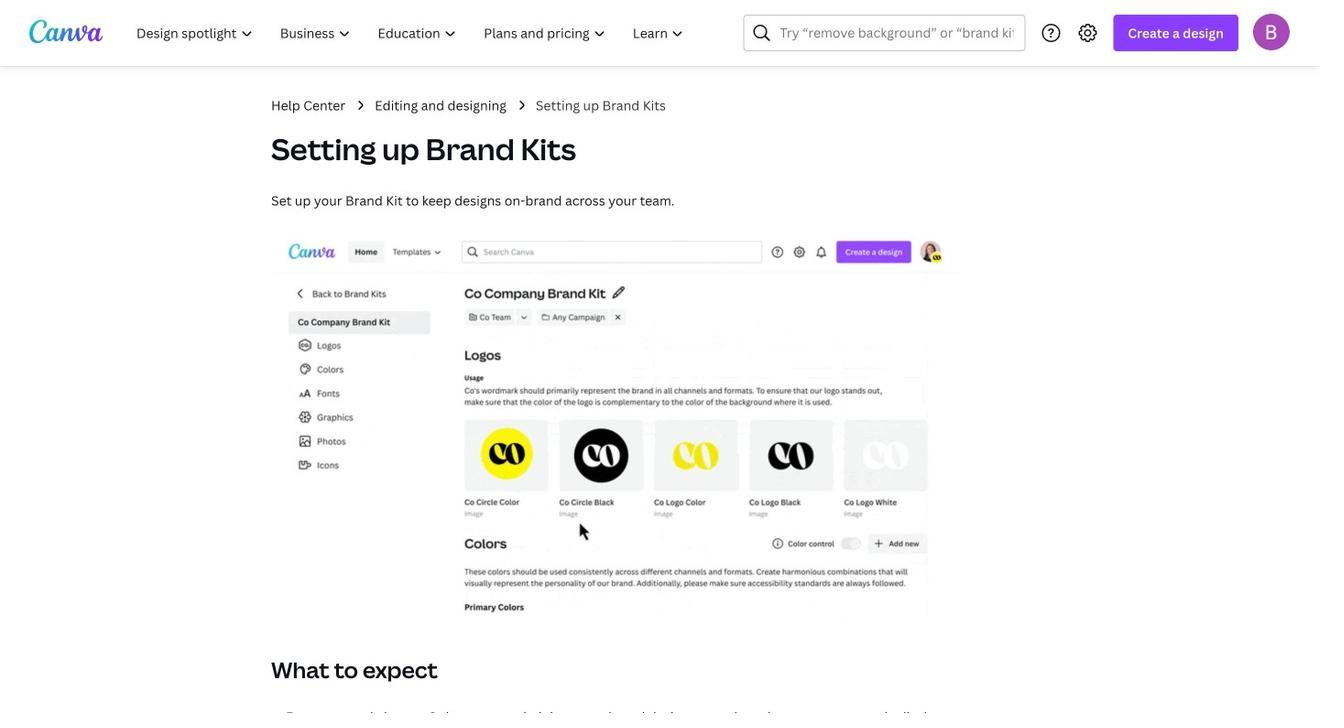 Task type: describe. For each thing, give the bounding box(es) containing it.
top level navigation element
[[125, 15, 700, 51]]

Try "remove background" or "brand kit" search field
[[780, 16, 1014, 50]]



Task type: vqa. For each thing, say whether or not it's contained in the screenshot.
Top level navigation ELEMENT on the top
yes



Task type: locate. For each thing, give the bounding box(es) containing it.
demo on how the brand kit looks like. image
[[271, 233, 958, 619]]

bob builder image
[[1253, 14, 1290, 50]]



